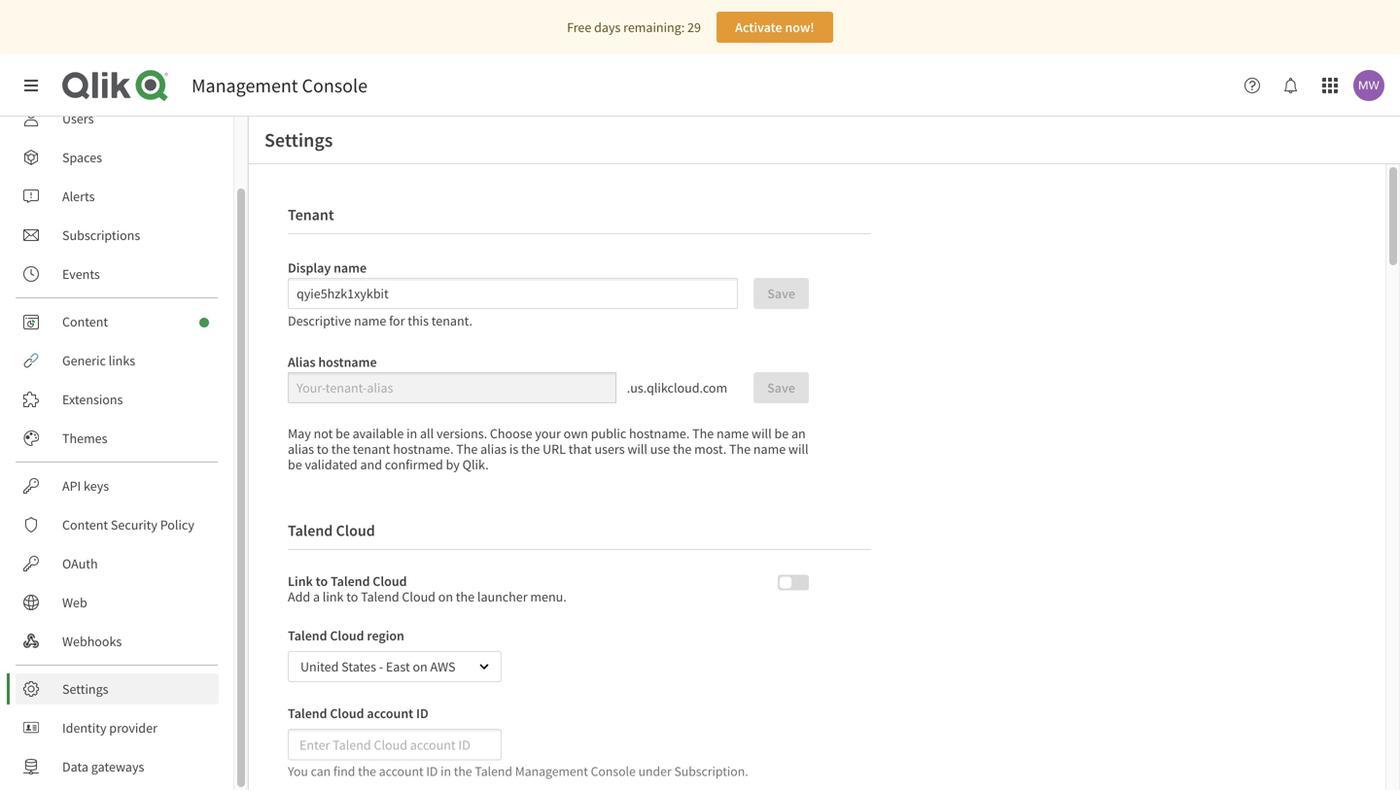 Task type: vqa. For each thing, say whether or not it's contained in the screenshot.
alias
yes



Task type: describe. For each thing, give the bounding box(es) containing it.
webhooks
[[62, 633, 122, 651]]

days
[[594, 18, 621, 36]]

1 alias from the left
[[288, 440, 314, 458]]

1 horizontal spatial the
[[692, 425, 714, 442]]

api keys
[[62, 477, 109, 495]]

links
[[109, 352, 135, 370]]

united states - east on aws
[[300, 658, 456, 676]]

subscriptions
[[62, 227, 140, 244]]

web
[[62, 594, 87, 612]]

1 vertical spatial in
[[441, 763, 451, 780]]

find
[[333, 763, 355, 780]]

extensions
[[62, 391, 123, 408]]

this
[[408, 312, 429, 330]]

launcher
[[477, 588, 528, 606]]

cloud for talend cloud account id
[[330, 705, 364, 722]]

2 horizontal spatial will
[[789, 440, 809, 458]]

talend cloud region
[[288, 627, 404, 645]]

public
[[591, 425, 626, 442]]

link to talend cloud add a link to talend cloud on the launcher menu.
[[288, 573, 567, 606]]

free
[[567, 18, 592, 36]]

now!
[[785, 18, 815, 36]]

.us.qlikcloud.com
[[627, 379, 727, 397]]

descriptive
[[288, 312, 351, 330]]

tenant
[[353, 440, 390, 458]]

most.
[[694, 440, 727, 458]]

2 horizontal spatial the
[[729, 440, 751, 458]]

qlik.
[[463, 456, 489, 474]]

talend cloud account id
[[288, 705, 429, 722]]

alerts link
[[16, 181, 219, 212]]

that
[[569, 440, 592, 458]]

free days remaining: 29
[[567, 18, 701, 36]]

1 horizontal spatial will
[[752, 425, 772, 442]]

versions.
[[437, 425, 487, 442]]

spaces
[[62, 149, 102, 166]]

to right link
[[346, 588, 358, 606]]

activate now! link
[[717, 12, 833, 43]]

is
[[509, 440, 519, 458]]

0 horizontal spatial hostname.
[[393, 440, 454, 458]]

for
[[389, 312, 405, 330]]

the right the find
[[358, 763, 376, 780]]

keys
[[84, 477, 109, 495]]

-
[[379, 658, 383, 676]]

confirmed
[[385, 456, 443, 474]]

talend cloud
[[288, 521, 375, 541]]

events
[[62, 265, 100, 283]]

available
[[353, 425, 404, 442]]

may not be available in all versions. choose your own public hostname. the name will be an alias to the tenant hostname. the alias is the url that users will use the most. the name will be validated and confirmed by qlik.
[[288, 425, 809, 474]]

subscriptions link
[[16, 220, 219, 251]]

you can find the account id in the talend management console under subscription.
[[288, 763, 748, 780]]

themes link
[[16, 423, 219, 454]]

users link
[[16, 103, 219, 134]]

may
[[288, 425, 311, 442]]

29
[[687, 18, 701, 36]]

remaining:
[[623, 18, 685, 36]]

Enter Talend Cloud account ID text field
[[288, 729, 502, 761]]

cloud for talend cloud
[[336, 521, 375, 541]]

management console
[[192, 73, 368, 98]]

the right is
[[521, 440, 540, 458]]

united
[[300, 658, 339, 676]]

link
[[288, 573, 313, 590]]

api
[[62, 477, 81, 495]]

1 horizontal spatial be
[[336, 425, 350, 442]]

hostname
[[318, 353, 377, 371]]

data
[[62, 758, 88, 776]]

generic links
[[62, 352, 135, 370]]

link
[[323, 588, 344, 606]]

add
[[288, 588, 310, 606]]

users
[[62, 110, 94, 127]]

policy
[[160, 516, 194, 534]]

identity
[[62, 720, 106, 737]]

0 horizontal spatial management
[[192, 73, 298, 98]]

not
[[314, 425, 333, 442]]

choose
[[490, 425, 532, 442]]

own
[[564, 425, 588, 442]]

the left tenant
[[331, 440, 350, 458]]

content link
[[16, 306, 219, 337]]

0 vertical spatial settings
[[264, 128, 333, 152]]

menu.
[[530, 588, 567, 606]]

content security policy
[[62, 516, 194, 534]]

1 vertical spatial console
[[591, 763, 636, 780]]

0 horizontal spatial the
[[456, 440, 478, 458]]

1 horizontal spatial management
[[515, 763, 588, 780]]

tenant
[[288, 205, 334, 225]]

subscription.
[[674, 763, 748, 780]]

data gateways
[[62, 758, 144, 776]]

identity provider
[[62, 720, 157, 737]]

content for content security policy
[[62, 516, 108, 534]]

data gateways link
[[16, 752, 219, 783]]

security
[[111, 516, 157, 534]]



Task type: locate. For each thing, give the bounding box(es) containing it.
1 horizontal spatial alias
[[480, 440, 507, 458]]

2 alias from the left
[[480, 440, 507, 458]]

id
[[416, 705, 429, 722], [426, 763, 438, 780]]

1 horizontal spatial console
[[591, 763, 636, 780]]

aws
[[430, 658, 456, 676]]

management console element
[[192, 73, 368, 98]]

url
[[543, 440, 566, 458]]

by
[[446, 456, 460, 474]]

identity provider link
[[16, 713, 219, 744]]

0 horizontal spatial on
[[413, 658, 428, 676]]

a
[[313, 588, 320, 606]]

you
[[288, 763, 308, 780]]

generic
[[62, 352, 106, 370]]

2 horizontal spatial be
[[774, 425, 789, 442]]

the down the enter talend cloud account id text box
[[454, 763, 472, 780]]

0 vertical spatial on
[[438, 588, 453, 606]]

0 horizontal spatial will
[[628, 440, 648, 458]]

management
[[192, 73, 298, 98], [515, 763, 588, 780]]

content security policy link
[[16, 510, 219, 541]]

1 horizontal spatial on
[[438, 588, 453, 606]]

the
[[331, 440, 350, 458], [521, 440, 540, 458], [673, 440, 692, 458], [456, 588, 475, 606], [358, 763, 376, 780], [454, 763, 472, 780]]

be
[[336, 425, 350, 442], [774, 425, 789, 442], [288, 456, 302, 474]]

0 vertical spatial in
[[407, 425, 417, 442]]

to
[[317, 440, 329, 458], [316, 573, 328, 590], [346, 588, 358, 606]]

validated
[[305, 456, 358, 474]]

the right use
[[692, 425, 714, 442]]

1 horizontal spatial hostname.
[[629, 425, 690, 442]]

1 vertical spatial settings
[[62, 681, 108, 698]]

api keys link
[[16, 471, 219, 502]]

0 vertical spatial management
[[192, 73, 298, 98]]

on inside united states - east on aws 'field'
[[413, 658, 428, 676]]

0 horizontal spatial console
[[302, 73, 368, 98]]

extensions link
[[16, 384, 219, 415]]

the right use
[[673, 440, 692, 458]]

new connector image
[[199, 318, 209, 328]]

0 vertical spatial console
[[302, 73, 368, 98]]

content up "generic"
[[62, 313, 108, 331]]

the right most.
[[729, 440, 751, 458]]

on left launcher
[[438, 588, 453, 606]]

id up the enter talend cloud account id text box
[[416, 705, 429, 722]]

all
[[420, 425, 434, 442]]

0 horizontal spatial settings
[[62, 681, 108, 698]]

alias
[[288, 353, 316, 371]]

the right all
[[456, 440, 478, 458]]

users
[[595, 440, 625, 458]]

and
[[360, 456, 382, 474]]

console
[[302, 73, 368, 98], [591, 763, 636, 780]]

1 horizontal spatial in
[[441, 763, 451, 780]]

will left use
[[628, 440, 648, 458]]

can
[[311, 763, 331, 780]]

to right may
[[317, 440, 329, 458]]

will left the an
[[752, 425, 772, 442]]

will right most.
[[789, 440, 809, 458]]

alias left is
[[480, 440, 507, 458]]

descriptive name for this tenant.
[[288, 312, 473, 330]]

display
[[288, 259, 331, 277]]

the inside link to talend cloud add a link to talend cloud on the launcher menu.
[[456, 588, 475, 606]]

0 horizontal spatial in
[[407, 425, 417, 442]]

1 vertical spatial on
[[413, 658, 428, 676]]

provider
[[109, 720, 157, 737]]

to right link on the bottom of the page
[[316, 573, 328, 590]]

1 vertical spatial content
[[62, 516, 108, 534]]

0 horizontal spatial alias
[[288, 440, 314, 458]]

alias left tenant
[[288, 440, 314, 458]]

content down api keys
[[62, 516, 108, 534]]

settings down the management console
[[264, 128, 333, 152]]

content
[[62, 313, 108, 331], [62, 516, 108, 534]]

content for content
[[62, 313, 108, 331]]

events link
[[16, 259, 219, 290]]

display name
[[288, 259, 367, 277]]

in down the enter talend cloud account id text box
[[441, 763, 451, 780]]

close sidebar menu image
[[23, 78, 39, 93]]

the left launcher
[[456, 588, 475, 606]]

spaces link
[[16, 142, 219, 173]]

settings
[[264, 128, 333, 152], [62, 681, 108, 698]]

2 content from the top
[[62, 516, 108, 534]]

account
[[367, 705, 413, 722], [379, 763, 424, 780]]

an
[[791, 425, 806, 442]]

United States - East on AWS field
[[288, 651, 502, 683]]

on
[[438, 588, 453, 606], [413, 658, 428, 676]]

0 vertical spatial id
[[416, 705, 429, 722]]

settings link
[[16, 674, 219, 705]]

account down the enter talend cloud account id text box
[[379, 763, 424, 780]]

use
[[650, 440, 670, 458]]

0 vertical spatial account
[[367, 705, 413, 722]]

settings inside navigation pane element
[[62, 681, 108, 698]]

None text field
[[288, 278, 738, 309]]

cloud
[[336, 521, 375, 541], [373, 573, 407, 590], [402, 588, 436, 606], [330, 627, 364, 645], [330, 705, 364, 722]]

your
[[535, 425, 561, 442]]

1 vertical spatial id
[[426, 763, 438, 780]]

east
[[386, 658, 410, 676]]

tenant.
[[431, 312, 473, 330]]

maria williams image
[[1354, 70, 1385, 101]]

gateways
[[91, 758, 144, 776]]

talend
[[288, 521, 333, 541], [331, 573, 370, 590], [361, 588, 399, 606], [288, 627, 327, 645], [288, 705, 327, 722], [475, 763, 512, 780]]

activate
[[735, 18, 782, 36]]

on inside link to talend cloud add a link to talend cloud on the launcher menu.
[[438, 588, 453, 606]]

to inside "may not be available in all versions. choose your own public hostname. the name will be an alias to the tenant hostname. the alias is the url that users will use the most. the name will be validated and confirmed by qlik."
[[317, 440, 329, 458]]

be right not
[[336, 425, 350, 442]]

1 content from the top
[[62, 313, 108, 331]]

hostname.
[[629, 425, 690, 442], [393, 440, 454, 458]]

settings up identity
[[62, 681, 108, 698]]

id down the enter talend cloud account id text box
[[426, 763, 438, 780]]

cloud for talend cloud region
[[330, 627, 364, 645]]

alias hostname
[[288, 353, 377, 371]]

navigation pane element
[[0, 48, 233, 791]]

0 vertical spatial content
[[62, 313, 108, 331]]

1 vertical spatial account
[[379, 763, 424, 780]]

Your-tenant-alias text field
[[288, 372, 616, 404]]

alias
[[288, 440, 314, 458], [480, 440, 507, 458]]

alerts
[[62, 188, 95, 205]]

account up the enter talend cloud account id text box
[[367, 705, 413, 722]]

on right east at the bottom of page
[[413, 658, 428, 676]]

1 vertical spatial management
[[515, 763, 588, 780]]

oauth link
[[16, 548, 219, 580]]

under
[[638, 763, 672, 780]]

be down may
[[288, 456, 302, 474]]

activate now!
[[735, 18, 815, 36]]

in left all
[[407, 425, 417, 442]]

0 horizontal spatial be
[[288, 456, 302, 474]]

themes
[[62, 430, 107, 447]]

webhooks link
[[16, 626, 219, 657]]

states
[[341, 658, 376, 676]]

oauth
[[62, 555, 98, 573]]

in inside "may not be available in all versions. choose your own public hostname. the name will be an alias to the tenant hostname. the alias is the url that users will use the most. the name will be validated and confirmed by qlik."
[[407, 425, 417, 442]]

be left the an
[[774, 425, 789, 442]]

region
[[367, 627, 404, 645]]

1 horizontal spatial settings
[[264, 128, 333, 152]]

web link
[[16, 587, 219, 618]]



